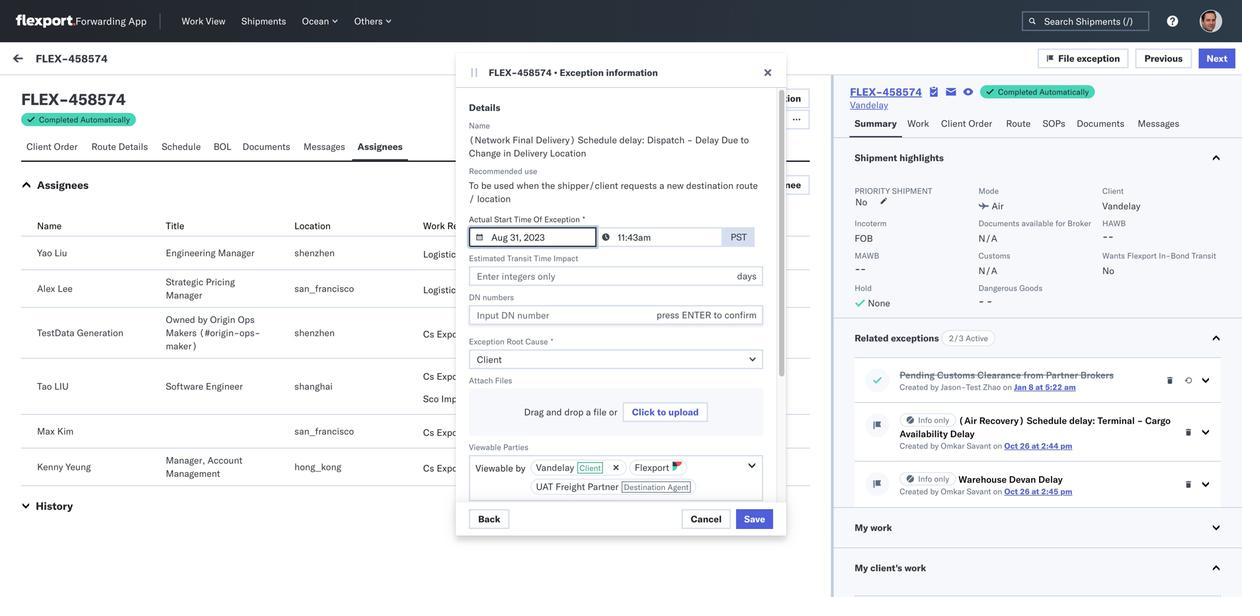 Task type: vqa. For each thing, say whether or not it's contained in the screenshot.
san_francisco
yes



Task type: locate. For each thing, give the bounding box(es) containing it.
n/a
[[979, 233, 997, 244], [979, 265, 997, 277]]

created by omkar savant on oct 26 at 2:45 pm
[[900, 487, 1072, 497]]

savant for (air recovery) schedule delay: terminal - cargo availability delay
[[967, 441, 991, 451]]

no down wants at the right
[[1102, 265, 1114, 277]]

logistics manager down work responsibility
[[423, 249, 500, 260]]

testdata generation
[[37, 327, 123, 339]]

2 oct from the top
[[1004, 487, 1018, 497]]

at left 2:45
[[1032, 487, 1039, 497]]

broker
[[1068, 219, 1091, 229]]

viewable for viewable parties
[[469, 443, 501, 453]]

manager inside strategic pricing manager
[[166, 290, 202, 301]]

2 vertical spatial created
[[900, 487, 928, 497]]

customs up jason-
[[937, 370, 975, 381]]

5 resize handle column header from the left
[[1218, 110, 1234, 250]]

messages button right actions
[[1133, 112, 1187, 138]]

m
[[1109, 214, 1116, 224]]

0 vertical spatial only
[[934, 416, 949, 426]]

0 vertical spatial san_francisco
[[294, 283, 354, 295]]

on down warehouse devan delay
[[993, 487, 1002, 497]]

at for schedule
[[1032, 441, 1039, 451]]

0 vertical spatial flex-
[[36, 52, 68, 65]]

1 horizontal spatial completed automatically
[[998, 87, 1089, 97]]

26 down (air recovery) schedule delay: terminal - cargo availability delay
[[1020, 441, 1030, 451]]

1 horizontal spatial exception
[[1077, 52, 1120, 64]]

0 vertical spatial delay
[[695, 134, 719, 146]]

1 horizontal spatial location
[[550, 147, 586, 159]]

time for start
[[514, 215, 532, 225]]

a left new
[[659, 180, 664, 191]]

pm right 2:44
[[1061, 441, 1072, 451]]

3 resize handle column header from the left
[[855, 110, 871, 250]]

2 horizontal spatial schedule
[[1027, 415, 1067, 427]]

customs up dangerous
[[979, 251, 1010, 261]]

documents right nov on the left top of page
[[242, 141, 290, 152]]

0 horizontal spatial client order
[[26, 141, 78, 152]]

2 vertical spatial flex-
[[850, 85, 883, 99]]

oct for recovery)
[[1004, 441, 1018, 451]]

26 for devan
[[1020, 487, 1030, 497]]

1 vertical spatial documents
[[242, 141, 290, 152]]

at inside 'pending customs clearance from partner brokers created by jason-test zhao on jan 8 at 5:22 am'
[[1036, 383, 1043, 393]]

info
[[918, 416, 932, 426], [918, 475, 932, 484]]

1 vertical spatial oct
[[1004, 487, 1018, 497]]

1 vertical spatial time
[[534, 254, 551, 264]]

on left 'jan'
[[1003, 383, 1012, 393]]

details
[[469, 102, 500, 113], [118, 141, 148, 152]]

flex
[[21, 89, 59, 109]]

Input DN number text field
[[469, 306, 763, 325]]

4 cs export from the top
[[423, 463, 464, 475]]

0 vertical spatial omkar
[[412, 55, 438, 65]]

1 horizontal spatial to
[[741, 134, 749, 146]]

l
[[1116, 214, 1120, 224]]

0 vertical spatial details
[[469, 102, 500, 113]]

pm for schedule
[[1061, 441, 1072, 451]]

manager up pricing
[[218, 247, 254, 259]]

time for transit
[[534, 254, 551, 264]]

dangerous
[[979, 283, 1017, 293]]

26 for recovery)
[[1020, 441, 1030, 451]]

order down flex - 458574
[[54, 141, 78, 152]]

(0)
[[61, 84, 78, 96], [123, 84, 141, 96]]

2 horizontal spatial flexport
[[1127, 251, 1157, 261]]

exception right •
[[560, 67, 604, 78]]

0 vertical spatial on
[[1003, 383, 1012, 393]]

name up "(network"
[[469, 121, 490, 131]]

transit right 'bond'
[[1192, 251, 1216, 261]]

1 vertical spatial logistics manager
[[423, 284, 500, 296]]

transit
[[1192, 251, 1216, 261], [507, 254, 532, 264]]

1 vertical spatial savant
[[967, 441, 991, 451]]

created by omkar savant on oct 26 at 2:44 pm
[[900, 441, 1072, 451]]

to inside 'button'
[[657, 407, 666, 418]]

2023,
[[252, 143, 278, 155]]

by for created by omkar savant on oct 26 at 2:44 pm
[[930, 441, 939, 451]]

delay: left terminal
[[1069, 415, 1095, 427]]

lee
[[58, 283, 73, 295]]

at right 8
[[1036, 383, 1043, 393]]

partner inside 'pending customs clearance from partner brokers created by jason-test zhao on jan 8 at 5:22 am'
[[1046, 370, 1078, 381]]

transit inside the wants flexport in-bond transit no
[[1192, 251, 1216, 261]]

1 vertical spatial automatically
[[80, 115, 130, 125]]

delay: inside (air recovery) schedule delay: terminal - cargo availability delay
[[1069, 415, 1095, 427]]

1 horizontal spatial schedule
[[578, 134, 617, 146]]

clearance
[[977, 370, 1021, 381]]

info only
[[918, 416, 949, 426], [918, 475, 949, 484]]

1 vertical spatial no
[[1102, 265, 1114, 277]]

1 vertical spatial 26
[[1020, 487, 1030, 497]]

order
[[969, 118, 992, 129], [54, 141, 78, 152]]

3 created from the top
[[900, 487, 928, 497]]

0 horizontal spatial delay:
[[619, 134, 645, 146]]

resize handle column header for message
[[628, 110, 644, 250]]

0 vertical spatial customs
[[979, 251, 1010, 261]]

0 vertical spatial logistics
[[423, 249, 461, 260]]

on inside 'pending customs clearance from partner brokers created by jason-test zhao on jan 8 at 5:22 am'
[[1003, 383, 1012, 393]]

0 vertical spatial flex-458574
[[36, 52, 108, 65]]

messages right 1:27
[[304, 141, 345, 152]]

my up external
[[13, 51, 34, 69]]

* down shipper/client
[[583, 215, 585, 225]]

exception left the root
[[469, 337, 505, 347]]

shenzhen
[[294, 247, 335, 259], [294, 327, 335, 339]]

recommended
[[469, 166, 523, 176]]

vandelay down priority shipment
[[877, 213, 915, 225]]

work for work view
[[182, 15, 203, 27]]

0 horizontal spatial details
[[118, 141, 148, 152]]

0 horizontal spatial route
[[91, 141, 116, 152]]

route for route
[[1006, 118, 1031, 129]]

0 horizontal spatial time
[[514, 215, 532, 225]]

1 vertical spatial completed
[[39, 115, 78, 125]]

pricing
[[206, 276, 235, 288]]

delay inside (air recovery) schedule delay: terminal - cargo availability delay
[[950, 429, 975, 440]]

omkar for (air recovery) schedule delay: terminal - cargo availability delay
[[941, 441, 965, 451]]

client order right the work button
[[941, 118, 992, 129]]

1 vertical spatial at
[[1032, 441, 1039, 451]]

1 horizontal spatial a
[[659, 180, 664, 191]]

2 cs from the top
[[423, 371, 434, 383]]

my client's work button
[[834, 549, 1242, 589]]

only left warehouse on the right bottom
[[934, 475, 949, 484]]

documents down air on the right of the page
[[979, 219, 1020, 229]]

logistics left dn
[[423, 284, 461, 296]]

0 vertical spatial client order
[[941, 118, 992, 129]]

2/3
[[949, 334, 964, 344]]

2 pm from the top
[[1061, 487, 1072, 497]]

1 vertical spatial info
[[918, 475, 932, 484]]

internal
[[89, 84, 121, 96]]

client order button down flex on the left top of the page
[[21, 135, 86, 161]]

0 horizontal spatial flexport
[[177, 144, 207, 154]]

1 horizontal spatial work
[[870, 523, 892, 534]]

my work up external
[[13, 51, 72, 69]]

1 vertical spatial messages
[[304, 141, 345, 152]]

partner right freight
[[588, 482, 619, 493]]

info only for (air
[[918, 416, 949, 426]]

1 (0) from the left
[[61, 84, 78, 96]]

oct down warehouse devan delay
[[1004, 487, 1018, 497]]

26 down the devan
[[1020, 487, 1030, 497]]

kenny yeung
[[37, 462, 91, 473]]

at
[[1036, 383, 1043, 393], [1032, 441, 1039, 451], [1032, 487, 1039, 497]]

vandelay up uat
[[536, 462, 574, 474]]

1 26 from the top
[[1020, 441, 1030, 451]]

my left client's
[[855, 563, 868, 574]]

1 vertical spatial omkar
[[941, 441, 965, 451]]

0 vertical spatial a
[[659, 180, 664, 191]]

1 vertical spatial assignees
[[37, 179, 89, 192]]

external (0) button
[[16, 78, 83, 104]]

1 vertical spatial n/a
[[979, 265, 997, 277]]

0 vertical spatial no
[[855, 196, 867, 208]]

info only down availability
[[918, 475, 949, 484]]

info up availability
[[918, 416, 932, 426]]

vandelay client
[[536, 462, 601, 474]]

manager down responsibility
[[463, 249, 500, 260]]

1 vertical spatial flex-458574
[[850, 85, 922, 99]]

0 vertical spatial documents
[[1077, 118, 1125, 129]]

work
[[38, 51, 72, 69], [870, 523, 892, 534], [905, 563, 926, 574]]

n/a inside customs n/a
[[979, 265, 997, 277]]

documents for the leftmost documents button
[[242, 141, 290, 152]]

oct down "recovery)"
[[1004, 441, 1018, 451]]

0 vertical spatial logistics manager
[[423, 249, 500, 260]]

import up 'internal (0)'
[[98, 54, 126, 66]]

flex-458574 up external (0)
[[36, 52, 108, 65]]

schedule left bol
[[162, 141, 201, 152]]

1 vertical spatial created
[[900, 441, 928, 451]]

0 vertical spatial at
[[1036, 383, 1043, 393]]

no down priority
[[855, 196, 867, 208]]

2 26 from the top
[[1020, 487, 1030, 497]]

oct 26 at 2:44 pm button
[[1004, 441, 1072, 451]]

order for right client order button
[[969, 118, 992, 129]]

1 pm from the top
[[1061, 441, 1072, 451]]

by inside owned by origin ops makers (#origin-ops- maker)
[[198, 314, 208, 326]]

location inside name (network final delivery) schedule delay: dispatch - delay due to change in delivery location
[[550, 147, 586, 159]]

0 vertical spatial oct
[[1004, 441, 1018, 451]]

messages button right 2023,
[[298, 135, 352, 161]]

engineering manager
[[166, 247, 254, 259]]

route inside route details 'button'
[[91, 141, 116, 152]]

- inside (air recovery) schedule delay: terminal - cargo availability delay
[[1137, 415, 1143, 427]]

1 vertical spatial client order
[[26, 141, 78, 152]]

1 vertical spatial flexport
[[1127, 251, 1157, 261]]

delay down (air
[[950, 429, 975, 440]]

2 vertical spatial flexport
[[635, 462, 669, 474]]

work right client's
[[905, 563, 926, 574]]

0 vertical spatial n/a
[[979, 233, 997, 244]]

schedule
[[578, 134, 617, 146], [162, 141, 201, 152], [1027, 415, 1067, 427]]

work left responsibility
[[423, 220, 445, 232]]

savant
[[440, 55, 466, 65], [967, 441, 991, 451], [967, 487, 991, 497]]

1 info from the top
[[918, 416, 932, 426]]

liu
[[54, 247, 67, 259]]

0 vertical spatial order
[[969, 118, 992, 129]]

1 logistics from the top
[[423, 249, 461, 260]]

0 vertical spatial name
[[469, 121, 490, 131]]

attach
[[469, 376, 493, 386]]

delay: left dispatch on the right top
[[619, 134, 645, 146]]

documents right sops button
[[1077, 118, 1125, 129]]

0 vertical spatial delay:
[[619, 134, 645, 146]]

name inside name (network final delivery) schedule delay: dispatch - delay due to change in delivery location
[[469, 121, 490, 131]]

delivery)
[[536, 134, 575, 146]]

logistics manager down estimated
[[423, 284, 500, 296]]

work up external (0)
[[38, 51, 72, 69]]

client's
[[870, 563, 902, 574]]

delay: inside name (network final delivery) schedule delay: dispatch - delay due to change in delivery location
[[619, 134, 645, 146]]

back button
[[469, 510, 510, 530]]

flex- up summary
[[850, 85, 883, 99]]

2 only from the top
[[934, 475, 949, 484]]

bond
[[1171, 251, 1190, 261]]

import right sco
[[441, 394, 469, 405]]

client inside "client vandelay incoterm fob"
[[1102, 186, 1124, 196]]

0 vertical spatial partner
[[1046, 370, 1078, 381]]

1 oct from the top
[[1004, 441, 1018, 451]]

uat freight partner destination agent
[[536, 482, 689, 493]]

only up availability
[[934, 416, 949, 426]]

458574 up internal
[[68, 52, 108, 65]]

1 created from the top
[[900, 383, 928, 393]]

0 horizontal spatial (0)
[[61, 84, 78, 96]]

drop
[[564, 407, 584, 418]]

automatically down internal
[[80, 115, 130, 125]]

no inside the wants flexport in-bond transit no
[[1102, 265, 1114, 277]]

partner up am
[[1046, 370, 1078, 381]]

0 vertical spatial route
[[1006, 118, 1031, 129]]

resize handle column header for actions
[[1218, 110, 1234, 250]]

1 horizontal spatial documents button
[[1071, 112, 1133, 138]]

1 horizontal spatial automatically
[[1039, 87, 1089, 97]]

(0) inside internal (0) button
[[123, 84, 141, 96]]

2 info from the top
[[918, 475, 932, 484]]

None checkbox
[[21, 153, 34, 166], [21, 213, 34, 226], [21, 153, 34, 166], [21, 213, 34, 226]]

1 vertical spatial info only
[[918, 475, 949, 484]]

client order for right client order button
[[941, 118, 992, 129]]

san_francisco
[[294, 283, 354, 295], [294, 426, 354, 438]]

1 cs from the top
[[423, 329, 434, 340]]

0 horizontal spatial transit
[[507, 254, 532, 264]]

1 info only from the top
[[918, 416, 949, 426]]

omkar
[[412, 55, 438, 65], [941, 441, 965, 451], [941, 487, 965, 497]]

completed up route button
[[998, 87, 1037, 97]]

logistics down work responsibility
[[423, 249, 461, 260]]

my work up client's
[[855, 523, 892, 534]]

manager
[[218, 247, 254, 259], [463, 249, 500, 260], [463, 284, 500, 296], [166, 290, 202, 301]]

file exception button
[[1038, 48, 1129, 68], [1038, 48, 1129, 68], [719, 89, 810, 108], [719, 89, 810, 108]]

route
[[1006, 118, 1031, 129], [91, 141, 116, 152]]

1 horizontal spatial file exception
[[1058, 52, 1120, 64]]

to right 'click'
[[657, 407, 666, 418]]

1 vertical spatial route
[[91, 141, 116, 152]]

export left exception root cause *
[[437, 329, 464, 340]]

458574 up the work button
[[883, 85, 922, 99]]

1 horizontal spatial (0)
[[123, 84, 141, 96]]

viewable up viewable by
[[469, 443, 501, 453]]

a left file
[[586, 407, 591, 418]]

work inside button
[[907, 118, 929, 129]]

2 resize handle column header from the left
[[628, 110, 644, 250]]

dn numbers
[[469, 293, 514, 303]]

my work
[[13, 51, 72, 69], [855, 523, 892, 534]]

kim
[[57, 426, 74, 438]]

0 vertical spatial created
[[900, 383, 928, 393]]

2 created from the top
[[900, 441, 928, 451]]

time left the impact
[[534, 254, 551, 264]]

pst right pm
[[319, 143, 335, 155]]

4 resize handle column header from the left
[[1082, 110, 1098, 250]]

file exception
[[1058, 52, 1120, 64], [739, 93, 801, 104]]

1 only from the top
[[934, 416, 949, 426]]

name for name (network final delivery) schedule delay: dispatch - delay due to change in delivery location
[[469, 121, 490, 131]]

start
[[494, 215, 512, 225]]

1 horizontal spatial order
[[969, 118, 992, 129]]

n/a up customs n/a
[[979, 233, 997, 244]]

schedule right delivery)
[[578, 134, 617, 146]]

tao liu
[[37, 381, 69, 393]]

0 vertical spatial import
[[98, 54, 126, 66]]

a inside recommended use to be used when the shipper/client requests a new destination route / location
[[659, 180, 664, 191]]

schedule up 2:44
[[1027, 415, 1067, 427]]

export left viewable by
[[437, 463, 464, 475]]

0 horizontal spatial file exception
[[739, 93, 801, 104]]

route inside route button
[[1006, 118, 1031, 129]]

flex - 458574
[[21, 89, 126, 109]]

info for (air recovery) schedule delay: terminal - cargo availability delay
[[918, 416, 932, 426]]

documents
[[1077, 118, 1125, 129], [242, 141, 290, 152], [979, 219, 1020, 229]]

next
[[1207, 52, 1228, 64]]

manager, account management
[[166, 455, 242, 480]]

work up highlights at the right of page
[[907, 118, 929, 129]]

(network
[[469, 134, 510, 146]]

my up 'my client's work'
[[855, 523, 868, 534]]

client inside vandelay client
[[580, 464, 601, 474]]

client
[[877, 115, 899, 125], [941, 118, 966, 129], [26, 141, 51, 152], [1102, 186, 1124, 196], [580, 464, 601, 474]]

manager down estimated
[[463, 284, 500, 296]]

1 vertical spatial my
[[855, 523, 868, 534]]

2 n/a from the top
[[979, 265, 997, 277]]

at left 2:44
[[1032, 441, 1039, 451]]

previous
[[1145, 52, 1183, 64]]

0 horizontal spatial flex-
[[36, 52, 68, 65]]

0 vertical spatial *
[[583, 215, 585, 225]]

458574
[[68, 52, 108, 65], [517, 67, 552, 78], [883, 85, 922, 99], [68, 89, 126, 109]]

mawb --
[[855, 251, 879, 275]]

delay inside name (network final delivery) schedule delay: dispatch - delay due to change in delivery location
[[695, 134, 719, 146]]

completed down flex - 458574
[[39, 115, 78, 125]]

2:44
[[1041, 441, 1059, 451]]

pm for delay
[[1061, 487, 1072, 497]]

ops-
[[239, 327, 260, 339]]

or
[[609, 407, 617, 418]]

pst
[[319, 143, 335, 155], [731, 231, 747, 243]]

1 horizontal spatial client order button
[[936, 112, 1001, 138]]

flex-
[[36, 52, 68, 65], [489, 67, 517, 78], [850, 85, 883, 99]]

transit down "mmm d, yyyy" text box
[[507, 254, 532, 264]]

add
[[740, 179, 758, 191]]

internal (0) button
[[83, 78, 148, 104]]

export up sco import
[[437, 371, 464, 383]]

order left route button
[[969, 118, 992, 129]]

info down availability
[[918, 475, 932, 484]]

flexport up destination
[[635, 462, 669, 474]]

import
[[98, 54, 126, 66], [441, 394, 469, 405]]

(0) inside external (0) button
[[61, 84, 78, 96]]

1 horizontal spatial pst
[[731, 231, 747, 243]]

client up freight
[[580, 464, 601, 474]]

0 horizontal spatial assignees button
[[37, 179, 89, 192]]

messages right actions
[[1138, 118, 1179, 129]]

the
[[542, 180, 555, 191]]

flexport left in-
[[1127, 251, 1157, 261]]

completed automatically up sops
[[998, 87, 1089, 97]]

only for warehouse
[[934, 475, 949, 484]]

owned by origin ops makers (#origin-ops- maker)
[[166, 314, 260, 352]]

client up m
[[1102, 186, 1124, 196]]

1 horizontal spatial flexport
[[635, 462, 669, 474]]

when
[[517, 180, 539, 191]]

oct
[[1004, 441, 1018, 451], [1004, 487, 1018, 497]]

customs
[[979, 251, 1010, 261], [937, 370, 975, 381]]

2 info only from the top
[[918, 475, 949, 484]]

resize handle column header
[[60, 110, 76, 250], [628, 110, 644, 250], [855, 110, 871, 250], [1082, 110, 1098, 250], [1218, 110, 1234, 250]]

1 horizontal spatial file
[[1058, 52, 1075, 64]]

upload
[[668, 407, 699, 418]]

(0) right external
[[61, 84, 78, 96]]

only
[[934, 416, 949, 426], [934, 475, 949, 484]]

1 vertical spatial logistics
[[423, 284, 461, 296]]

2 (0) from the left
[[123, 84, 141, 96]]

back
[[478, 514, 500, 525]]

1 n/a from the top
[[979, 233, 997, 244]]

vandelay up priority shipment
[[877, 154, 915, 165]]

1 horizontal spatial documents
[[979, 219, 1020, 229]]

1 horizontal spatial name
[[469, 121, 490, 131]]

1 san_francisco from the top
[[294, 283, 354, 295]]

flex-458574 link
[[850, 85, 922, 99]]

1 vertical spatial pm
[[1061, 487, 1072, 497]]

uat
[[536, 482, 553, 493]]

0 vertical spatial flexport
[[177, 144, 207, 154]]

schedule inside 'schedule' button
[[162, 141, 201, 152]]

1 horizontal spatial delay:
[[1069, 415, 1095, 427]]

pst down route
[[731, 231, 747, 243]]

documents button left pm
[[237, 135, 298, 161]]

None checkbox
[[21, 113, 34, 126]]

1 vertical spatial shenzhen
[[294, 327, 335, 339]]

2:45
[[1041, 487, 1059, 497]]

yao liu
[[37, 247, 67, 259]]

vandelay up l
[[1102, 200, 1141, 212]]

info only up availability
[[918, 416, 949, 426]]

info for warehouse devan delay
[[918, 475, 932, 484]]

* right cause
[[551, 337, 553, 347]]

work for work responsibility
[[423, 220, 445, 232]]

flex-458574 up summary
[[850, 85, 922, 99]]

recommended use to be used when the shipper/client requests a new destination route / location
[[469, 166, 760, 205]]

0 vertical spatial viewable
[[469, 443, 501, 453]]

time left of
[[514, 215, 532, 225]]

automatically up sops
[[1039, 87, 1089, 97]]

my for my work button
[[855, 523, 868, 534]]

work up client's
[[870, 523, 892, 534]]

1 vertical spatial to
[[657, 407, 666, 418]]

sco
[[423, 394, 439, 405]]

flexport. image
[[16, 15, 75, 28]]

devan
[[1009, 474, 1036, 486]]



Task type: describe. For each thing, give the bounding box(es) containing it.
internal (0)
[[89, 84, 141, 96]]

Enter integers only number field
[[469, 267, 763, 286]]

alex
[[37, 283, 55, 295]]

by for viewable by
[[516, 463, 525, 475]]

available
[[1022, 219, 1054, 229]]

2 vertical spatial exception
[[469, 337, 505, 347]]

air
[[992, 200, 1004, 212]]

0 vertical spatial work
[[38, 51, 72, 69]]

route button
[[1001, 112, 1037, 138]]

1 vertical spatial *
[[551, 337, 553, 347]]

origin
[[210, 314, 235, 326]]

of
[[534, 215, 542, 225]]

sops button
[[1037, 112, 1071, 138]]

due
[[721, 134, 738, 146]]

owned
[[166, 314, 195, 326]]

summary
[[855, 118, 897, 129]]

(0) for external (0)
[[61, 84, 78, 96]]

0 vertical spatial exception
[[1077, 52, 1120, 64]]

cancel
[[691, 514, 722, 525]]

kenny
[[37, 462, 63, 473]]

account
[[208, 455, 242, 467]]

1 horizontal spatial completed
[[998, 87, 1037, 97]]

created for warehouse devan delay
[[900, 487, 928, 497]]

oct 26 at 2:45 pm button
[[1004, 487, 1072, 497]]

bol button
[[208, 135, 237, 161]]

active
[[966, 334, 988, 344]]

work for the work button
[[907, 118, 929, 129]]

1 logistics manager from the top
[[423, 249, 500, 260]]

nov 14, 2023, 1:27 pm pst
[[216, 143, 335, 155]]

engineer
[[206, 381, 243, 393]]

1 horizontal spatial messages button
[[1133, 112, 1187, 138]]

schedule inside (air recovery) schedule delay: terminal - cargo availability delay
[[1027, 415, 1067, 427]]

import work button
[[98, 54, 150, 66]]

final
[[513, 134, 533, 146]]

to inside name (network final delivery) schedule delay: dispatch - delay due to change in delivery location
[[741, 134, 749, 146]]

files
[[495, 376, 512, 386]]

test
[[180, 226, 196, 237]]

delay for availability
[[950, 429, 975, 440]]

resolving
[[108, 226, 146, 237]]

drag
[[524, 407, 544, 418]]

wants flexport in-bond transit no
[[1102, 251, 1216, 277]]

1 vertical spatial completed automatically
[[39, 115, 130, 125]]

created for (air recovery) schedule delay: terminal - cargo availability delay
[[900, 441, 928, 451]]

import work
[[98, 54, 150, 66]]

max kim
[[37, 426, 74, 438]]

root
[[507, 337, 523, 347]]

1 export from the top
[[437, 329, 464, 340]]

testdata
[[37, 327, 74, 339]]

0 horizontal spatial partner
[[588, 482, 619, 493]]

flex-458574 • exception information
[[489, 67, 658, 78]]

0 horizontal spatial completed
[[39, 115, 78, 125]]

engineering
[[166, 247, 216, 259]]

by for owned by origin ops makers (#origin-ops- maker)
[[198, 314, 208, 326]]

2 logistics from the top
[[423, 284, 461, 296]]

forwarding
[[75, 15, 126, 27]]

my client's work
[[855, 563, 926, 574]]

warehouse devan delay
[[959, 474, 1063, 486]]

1 resize handle column header from the left
[[60, 110, 76, 250]]

app
[[128, 15, 147, 27]]

0 horizontal spatial file
[[739, 93, 756, 104]]

0 horizontal spatial documents button
[[237, 135, 298, 161]]

Client text field
[[469, 350, 763, 370]]

Search Shipments (/) text field
[[1022, 11, 1150, 31]]

flexport inside button
[[635, 462, 669, 474]]

client down vandelay link
[[877, 115, 899, 125]]

0 vertical spatial my
[[13, 51, 34, 69]]

1 vertical spatial file exception
[[739, 93, 801, 104]]

forwarding app link
[[16, 15, 147, 28]]

2 vertical spatial delay
[[1038, 474, 1063, 486]]

info only for warehouse
[[918, 475, 949, 484]]

on for devan
[[993, 487, 1002, 497]]

documents inside documents available for broker n/a
[[979, 219, 1020, 229]]

3 cs export from the top
[[423, 427, 464, 439]]

work up 'internal (0)'
[[128, 54, 150, 66]]

order for left client order button
[[54, 141, 78, 152]]

1 vertical spatial exception
[[544, 215, 580, 225]]

maker)
[[166, 341, 197, 352]]

related exceptions
[[855, 333, 939, 344]]

2 shenzhen from the top
[[294, 327, 335, 339]]

2 logistics manager from the top
[[423, 284, 500, 296]]

1 vertical spatial exception
[[758, 93, 801, 104]]

14,
[[235, 143, 250, 155]]

oct for devan
[[1004, 487, 1018, 497]]

fob
[[855, 233, 873, 244]]

route for route details
[[91, 141, 116, 152]]

- inside name (network final delivery) schedule delay: dispatch - delay due to change in delivery location
[[687, 134, 693, 146]]

2 horizontal spatial work
[[905, 563, 926, 574]]

x
[[116, 145, 120, 153]]

others button
[[349, 13, 397, 30]]

xiong
[[146, 143, 170, 155]]

0 horizontal spatial client order button
[[21, 135, 86, 161]]

resize handle column header for client
[[1082, 110, 1098, 250]]

to
[[469, 180, 479, 191]]

savant for warehouse devan delay
[[967, 487, 991, 497]]

0 vertical spatial messages
[[1138, 118, 1179, 129]]

0 horizontal spatial flex-458574
[[36, 52, 108, 65]]

0 vertical spatial savant
[[440, 55, 466, 65]]

-- : -- -- text field
[[595, 228, 723, 247]]

incoterm
[[855, 219, 887, 229]]

1 cs export from the top
[[423, 329, 464, 340]]

1 horizontal spatial *
[[583, 215, 585, 225]]

manager,
[[166, 455, 205, 467]]

omkar for warehouse devan delay
[[941, 487, 965, 497]]

1 vertical spatial assignees button
[[37, 179, 89, 192]]

availability
[[900, 429, 948, 440]]

on for recovery)
[[993, 441, 1002, 451]]

dangerous goods - -
[[979, 283, 1043, 307]]

freight
[[556, 482, 585, 493]]

n/a inside documents available for broker n/a
[[979, 233, 997, 244]]

2 san_francisco from the top
[[294, 426, 354, 438]]

assignees inside assignees button
[[358, 141, 403, 152]]

4 cs from the top
[[423, 463, 434, 475]]

delay for -
[[695, 134, 719, 146]]

2 horizontal spatial flex-
[[850, 85, 883, 99]]

1 vertical spatial location
[[294, 220, 331, 232]]

yao
[[37, 247, 52, 259]]

and
[[546, 407, 562, 418]]

viewable by
[[476, 463, 525, 475]]

2 export from the top
[[437, 371, 464, 383]]

0 vertical spatial exception
[[560, 67, 604, 78]]

client down flex on the left top of the page
[[26, 141, 51, 152]]

external
[[21, 84, 59, 96]]

0 horizontal spatial messages button
[[298, 135, 352, 161]]

others
[[354, 15, 383, 27]]

1 shenzhen from the top
[[294, 247, 335, 259]]

actual
[[469, 215, 492, 225]]

save
[[744, 514, 765, 525]]

pending customs clearance from partner brokers created by jason-test zhao on jan 8 at 5:22 am
[[900, 370, 1114, 393]]

route details button
[[86, 135, 156, 161]]

priority
[[855, 186, 890, 196]]

(air recovery) schedule delay: terminal - cargo availability delay
[[900, 415, 1171, 440]]

1 horizontal spatial import
[[441, 394, 469, 405]]

next button
[[1199, 48, 1236, 68]]

0 vertical spatial file
[[1058, 52, 1075, 64]]

shipment
[[892, 186, 932, 196]]

(air
[[959, 415, 977, 427]]

3 cs from the top
[[423, 427, 434, 439]]

max
[[37, 426, 55, 438]]

458574 up message
[[68, 89, 126, 109]]

be
[[481, 180, 492, 191]]

jan
[[1014, 383, 1027, 393]]

jie
[[132, 143, 143, 155]]

0 horizontal spatial pst
[[319, 143, 335, 155]]

only for (air
[[934, 416, 949, 426]]

name for name
[[37, 220, 62, 232]]

flexport inside the wants flexport in-bond transit no
[[1127, 251, 1157, 261]]

viewable for viewable by
[[476, 463, 513, 475]]

3 export from the top
[[437, 427, 464, 439]]

add assignee
[[740, 179, 801, 191]]

1 horizontal spatial assignees button
[[352, 135, 408, 161]]

exception root cause *
[[469, 337, 553, 347]]

1 horizontal spatial customs
[[979, 251, 1010, 261]]

2 cs export from the top
[[423, 371, 464, 383]]

warehouse
[[959, 474, 1007, 486]]

at for delay
[[1032, 487, 1039, 497]]

created inside 'pending customs clearance from partner brokers created by jason-test zhao on jan 8 at 5:22 am'
[[900, 383, 928, 393]]

work responsibility
[[423, 220, 507, 232]]

4 export from the top
[[437, 463, 464, 475]]

location
[[477, 193, 511, 205]]

hong_kong
[[294, 462, 341, 473]]

0 vertical spatial automatically
[[1039, 87, 1089, 97]]

details inside 'button'
[[118, 141, 148, 152]]

client order for left client order button
[[26, 141, 78, 152]]

forwarding app
[[75, 15, 147, 27]]

by inside 'pending customs clearance from partner brokers created by jason-test zhao on jan 8 at 5:22 am'
[[930, 383, 939, 393]]

1 vertical spatial work
[[870, 523, 892, 534]]

(0) for internal (0)
[[123, 84, 141, 96]]

vandelay inside "client vandelay incoterm fob"
[[1102, 200, 1141, 212]]

documents for rightmost documents button
[[1077, 118, 1125, 129]]

schedule inside name (network final delivery) schedule delay: dispatch - delay due to change in delivery location
[[578, 134, 617, 146]]

my for my client's work button
[[855, 563, 868, 574]]

by for created by omkar savant on oct 26 at 2:45 pm
[[930, 487, 939, 497]]

bol
[[214, 141, 231, 152]]

0 horizontal spatial my work
[[13, 51, 72, 69]]

cause
[[525, 337, 548, 347]]

client right the work button
[[941, 118, 966, 129]]

0 vertical spatial completed automatically
[[998, 87, 1089, 97]]

1 vertical spatial a
[[586, 407, 591, 418]]

software engineer
[[166, 381, 243, 393]]

my work inside button
[[855, 523, 892, 534]]

jan 8 at 5:22 am button
[[1014, 383, 1076, 393]]

vandelay up summary
[[850, 99, 888, 111]]

hawb --
[[1102, 219, 1126, 242]]

shipment highlights button
[[834, 138, 1242, 178]]

customs inside 'pending customs clearance from partner brokers created by jason-test zhao on jan 8 at 5:22 am'
[[937, 370, 975, 381]]

0 horizontal spatial no
[[855, 196, 867, 208]]

0 horizontal spatial import
[[98, 54, 126, 66]]

8
[[1029, 383, 1034, 393]]

nov
[[216, 143, 233, 155]]

1 horizontal spatial flex-
[[489, 67, 517, 78]]

MMM D, YYYY text field
[[469, 228, 597, 247]]

458574 left •
[[517, 67, 552, 78]]



